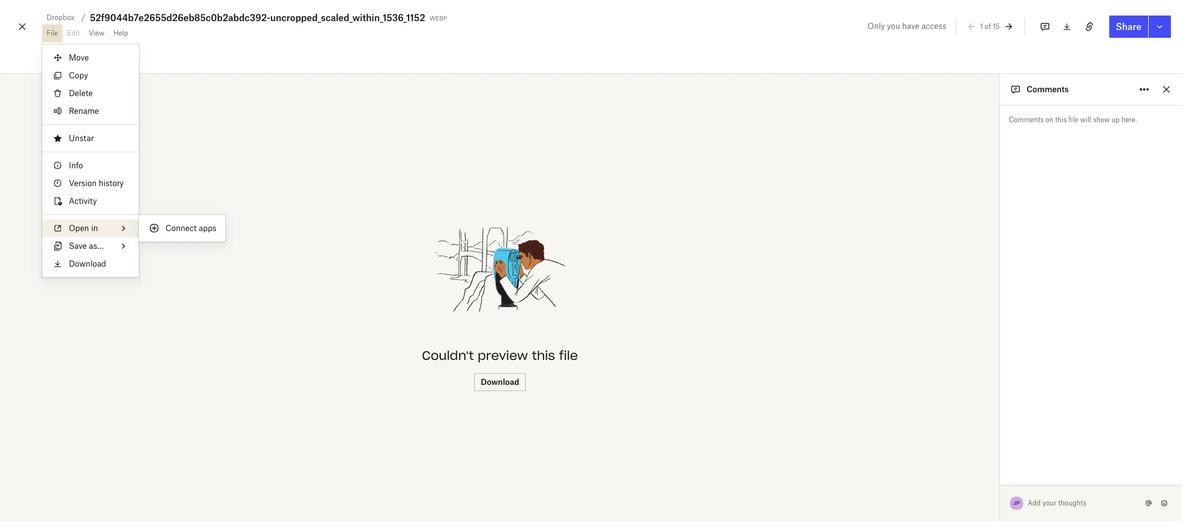 Task type: locate. For each thing, give the bounding box(es) containing it.
0 vertical spatial download
[[69, 259, 106, 268]]

6
[[966, 501, 970, 509]]

uncropped_scaled_within_1536_1152
[[270, 12, 425, 23]]

version history
[[69, 178, 124, 188]]

copy link button
[[1109, 475, 1151, 488]]

file for preview
[[559, 348, 578, 363]]

add
[[1028, 499, 1041, 507]]

to for microsoft_pride_21_demisexual.jpg
[[999, 288, 1004, 294]]

microsoft_pride_21_demisexual.jpg
[[951, 275, 1064, 283]]

to inside microsoft_pride_21_bisexual.jpg uploaded to
[[999, 321, 1004, 327]]

activity, opens sidebar menu item
[[42, 192, 139, 210]]

to down microsoft_pride_21_intersex.jpg
[[999, 419, 1004, 426]]

open in
[[69, 223, 98, 233]]

uploaded inside microsoft_pride_21_demisexual.jpg uploaded to
[[972, 288, 998, 294]]

to inside microsoft_pride_21_neutrois.jpg uploaded to
[[999, 353, 1004, 360]]

uploaded down microsoft_pride_21_pansexual.jpg
[[972, 452, 998, 458]]

1 vertical spatial file
[[559, 348, 578, 363]]

microsoft_pride_21_pride_flag.jpg
[[951, 373, 1060, 382]]

0 horizontal spatial of
[[985, 22, 992, 30]]

0 vertical spatial this
[[1056, 116, 1067, 124]]

microsoft_pride_21_bisexual.jpg
[[951, 308, 1054, 316]]

1 vertical spatial of
[[1017, 491, 1024, 501]]

only you have access
[[868, 21, 947, 31]]

1 horizontal spatial of
[[1017, 491, 1024, 501]]

4 to from the top
[[999, 386, 1004, 393]]

1 uploaded from the top
[[972, 288, 998, 294]]

to down microsoft_pride_21_pansexual.jpg
[[999, 452, 1004, 458]]

rename menu item
[[42, 102, 139, 120]]

1 vertical spatial copy
[[1115, 477, 1132, 486]]

uploaded inside microsoft_pride_21_pansexual.jpg uploaded to
[[972, 452, 998, 458]]

uploaded down the microsoft_pride_21_neutrois.jpg
[[972, 353, 998, 360]]

view
[[89, 29, 105, 37]]

copy inside copy 'menu item'
[[69, 71, 88, 80]]

help
[[113, 29, 128, 37]]

to down microsoft_pride_21_demisexual.jpg
[[999, 288, 1004, 294]]

delete
[[69, 88, 93, 98]]

uploaded down microsoft_pride_21_pride_flag.jpg
[[972, 386, 998, 393]]

1 horizontal spatial this
[[1056, 116, 1067, 124]]

this
[[1056, 116, 1067, 124], [532, 348, 555, 363]]

copy left link
[[1115, 477, 1132, 486]]

1 vertical spatial this
[[532, 348, 555, 363]]

2 uploaded from the top
[[972, 321, 998, 327]]

1 horizontal spatial file
[[1069, 116, 1079, 124]]

to for microsoft_pride_21_pansexual.jpg
[[999, 452, 1004, 458]]

info, opens sidebar menu item
[[42, 157, 139, 174]]

copy down move
[[69, 71, 88, 80]]

comments
[[1027, 84, 1069, 94], [1009, 116, 1044, 124]]

1 to from the top
[[999, 288, 1004, 294]]

3 uploaded from the top
[[972, 353, 998, 360]]

close right sidebar image
[[1161, 83, 1174, 96]]

jp
[[1014, 499, 1021, 507]]

uploaded down microsoft_pride_21_bisexual.jpg on the right of the page
[[972, 321, 998, 327]]

couldn't preview this file
[[422, 348, 578, 363]]

download button
[[474, 373, 526, 391]]

0 horizontal spatial file
[[559, 348, 578, 363]]

3 to from the top
[[999, 353, 1004, 360]]

0 vertical spatial file
[[1069, 116, 1079, 124]]

5 uploaded from the top
[[972, 419, 998, 426]]

of inside the uploading 18 of 64 items 6 minutes left
[[1017, 491, 1024, 501]]

uploaded for microsoft_pride_21_pansexual.jpg
[[972, 452, 998, 458]]

6 to from the top
[[999, 452, 1004, 458]]

microsoft_pride_21_pansexual.jpg
[[951, 439, 1059, 447]]

download
[[69, 259, 106, 268], [481, 377, 519, 387]]

uploaded inside microsoft_pride_21_pride_flag.jpg uploaded to
[[972, 386, 998, 393]]

this right on
[[1056, 116, 1067, 124]]

comments up on
[[1027, 84, 1069, 94]]

6 uploaded from the top
[[972, 452, 998, 458]]

18
[[1007, 491, 1015, 501]]

microsoft_pride_21_bisexual.jpg uploaded to
[[951, 308, 1054, 327]]

0 horizontal spatial copy
[[69, 71, 88, 80]]

0 vertical spatial copy
[[69, 71, 88, 80]]

close image
[[16, 18, 29, 36]]

left
[[999, 501, 1009, 509]]

this for on
[[1056, 116, 1067, 124]]

uploaded down microsoft_pride_21_intersex.jpg
[[972, 419, 998, 426]]

download down save as… menu item
[[69, 259, 106, 268]]

download down couldn't preview this file
[[481, 377, 519, 387]]

to down microsoft_pride_21_bisexual.jpg on the right of the page
[[999, 321, 1004, 327]]

uploaded for microsoft_pride_21_intersex.jpg
[[972, 419, 998, 426]]

15
[[993, 22, 1000, 30]]

of
[[985, 22, 992, 30], [1017, 491, 1024, 501]]

move menu item
[[42, 49, 139, 67]]

uploaded inside microsoft_pride_21_bisexual.jpg uploaded to
[[972, 321, 998, 327]]

to inside microsoft_pride_21_pansexual.jpg uploaded to
[[999, 452, 1004, 458]]

2 to from the top
[[999, 321, 1004, 327]]

uploaded inside microsoft_pride_21_intersex.jpg uploaded to
[[972, 419, 998, 426]]

copy for copy link
[[1115, 477, 1132, 486]]

4 uploaded from the top
[[972, 386, 998, 393]]

copy menu item
[[42, 67, 139, 84]]

activity
[[69, 196, 97, 206]]

copy
[[69, 71, 88, 80], [1115, 477, 1132, 486]]

open
[[69, 223, 89, 233]]

to inside microsoft_pride_21_demisexual.jpg uploaded to
[[999, 288, 1004, 294]]

0 horizontal spatial this
[[532, 348, 555, 363]]

this right preview
[[532, 348, 555, 363]]

1 horizontal spatial copy
[[1115, 477, 1132, 486]]

copy inside copy link button
[[1115, 477, 1132, 486]]

to down microsoft_pride_21_pride_flag.jpg
[[999, 386, 1004, 393]]

minutes
[[972, 501, 997, 509]]

1 vertical spatial download
[[481, 377, 519, 387]]

to inside microsoft_pride_21_intersex.jpg uploaded to
[[999, 419, 1004, 426]]

file
[[1069, 116, 1079, 124], [559, 348, 578, 363]]

microsoft_pride_21_neutrois.jpg uploaded to
[[951, 341, 1054, 360]]

download inside 'button'
[[481, 377, 519, 387]]

info
[[69, 161, 83, 170]]

uploading 18 of 64 items 6 minutes left
[[966, 491, 1060, 509]]

comments for comments
[[1027, 84, 1069, 94]]

to for microsoft_pride_21_intersex.jpg
[[999, 419, 1004, 426]]

0 vertical spatial comments
[[1027, 84, 1069, 94]]

5 to from the top
[[999, 419, 1004, 426]]

of right 18
[[1017, 491, 1024, 501]]

up
[[1112, 116, 1120, 124]]

of right 1
[[985, 22, 992, 30]]

uploaded down microsoft_pride_21_demisexual.jpg
[[972, 288, 998, 294]]

delete menu item
[[42, 84, 139, 102]]

uploaded
[[972, 288, 998, 294], [972, 321, 998, 327], [972, 353, 998, 360], [972, 386, 998, 393], [972, 419, 998, 426], [972, 452, 998, 458]]

as…
[[89, 241, 103, 251]]

comments left on
[[1009, 116, 1044, 124]]

0 horizontal spatial download
[[69, 259, 106, 268]]

uploaded inside microsoft_pride_21_neutrois.jpg uploaded to
[[972, 353, 998, 360]]

to down the microsoft_pride_21_neutrois.jpg
[[999, 353, 1004, 360]]

1 horizontal spatial download
[[481, 377, 519, 387]]

microsoft_pride_21_intersex.jpg uploaded to
[[951, 406, 1053, 426]]

1 vertical spatial comments
[[1009, 116, 1044, 124]]

uploaded for microsoft_pride_21_bisexual.jpg
[[972, 321, 998, 327]]

to inside microsoft_pride_21_pride_flag.jpg uploaded to
[[999, 386, 1004, 393]]

add your thoughts
[[1028, 499, 1087, 507]]

/
[[81, 13, 86, 22]]

to
[[999, 288, 1004, 294], [999, 321, 1004, 327], [999, 353, 1004, 360], [999, 386, 1004, 393], [999, 419, 1004, 426], [999, 452, 1004, 458]]



Task type: describe. For each thing, give the bounding box(es) containing it.
download inside menu item
[[69, 259, 106, 268]]

view button
[[84, 24, 109, 42]]

add your thoughts image
[[1029, 497, 1134, 509]]

0 vertical spatial of
[[985, 22, 992, 30]]

download menu item
[[42, 255, 139, 273]]

have
[[903, 21, 920, 31]]

access
[[922, 21, 947, 31]]

connect apps
[[166, 223, 217, 233]]

preview
[[478, 348, 528, 363]]

1 of 15
[[981, 22, 1000, 30]]

history
[[99, 178, 124, 188]]

your
[[1043, 499, 1057, 507]]

save
[[69, 241, 87, 251]]

52f9044b7e2655d26eb85c0b2abdc392-
[[90, 12, 270, 23]]

connect
[[166, 223, 197, 233]]

dropbox
[[47, 13, 74, 22]]

show
[[1094, 116, 1110, 124]]

on
[[1046, 116, 1054, 124]]

items
[[1038, 491, 1060, 501]]

uploading 18 of 64 items alert
[[923, 238, 1169, 521]]

dropbox button
[[42, 11, 79, 24]]

uploaded for microsoft_pride_21_neutrois.jpg
[[972, 353, 998, 360]]

microsoft_pride_21_pansexual.jpg uploaded to
[[951, 439, 1059, 458]]

Add your thoughts text field
[[1029, 494, 1143, 512]]

you
[[887, 21, 901, 31]]

64
[[1026, 491, 1036, 501]]

to for microsoft_pride_21_neutrois.jpg
[[999, 353, 1004, 360]]

copy link
[[1115, 477, 1146, 486]]

in
[[91, 223, 98, 233]]

microsoft_pride_21_pride_flag.jpg uploaded to
[[951, 373, 1060, 393]]

here.
[[1122, 116, 1138, 124]]

move
[[69, 53, 89, 62]]

comments for comments on this file will show up here.
[[1009, 116, 1044, 124]]

help button
[[109, 24, 133, 42]]

version history menu item
[[42, 174, 139, 192]]

microsoft_pride_21_neutrois.jpg
[[951, 341, 1054, 349]]

open in menu item
[[42, 219, 139, 237]]

share button
[[1110, 16, 1149, 38]]

share
[[1116, 21, 1142, 32]]

thoughts
[[1059, 499, 1087, 507]]

file button
[[42, 24, 63, 42]]

unstar menu item
[[42, 129, 139, 147]]

save as… menu item
[[42, 237, 139, 255]]

to for microsoft_pride_21_bisexual.jpg
[[999, 321, 1004, 327]]

uploaded for microsoft_pride_21_demisexual.jpg
[[972, 288, 998, 294]]

microsoft_pride_21_lesbian.jpg
[[951, 472, 1052, 480]]

uploading
[[966, 491, 1005, 501]]

connect apps menu item
[[139, 219, 225, 237]]

link
[[1134, 477, 1146, 486]]

webp
[[430, 13, 447, 22]]

apps
[[199, 223, 217, 233]]

couldn't
[[422, 348, 474, 363]]

file
[[47, 29, 58, 37]]

save as…
[[69, 241, 103, 251]]

only
[[868, 21, 885, 31]]

version
[[69, 178, 97, 188]]

copy for copy
[[69, 71, 88, 80]]

rename
[[69, 106, 99, 116]]

1
[[981, 22, 984, 30]]

will
[[1081, 116, 1092, 124]]

microsoft_pride_21_intersex.jpg
[[951, 406, 1053, 414]]

to for microsoft_pride_21_pride_flag.jpg
[[999, 386, 1004, 393]]

comments on this file will show up here.
[[1009, 116, 1138, 124]]

this for preview
[[532, 348, 555, 363]]

unstar
[[69, 133, 94, 143]]

microsoft_pride_21_demisexual.jpg uploaded to
[[951, 275, 1064, 294]]

file for on
[[1069, 116, 1079, 124]]

/ 52f9044b7e2655d26eb85c0b2abdc392-uncropped_scaled_within_1536_1152 webp
[[81, 12, 447, 23]]

uploaded for microsoft_pride_21_pride_flag.jpg
[[972, 386, 998, 393]]



Task type: vqa. For each thing, say whether or not it's contained in the screenshot.
the All in 'all files' Link
no



